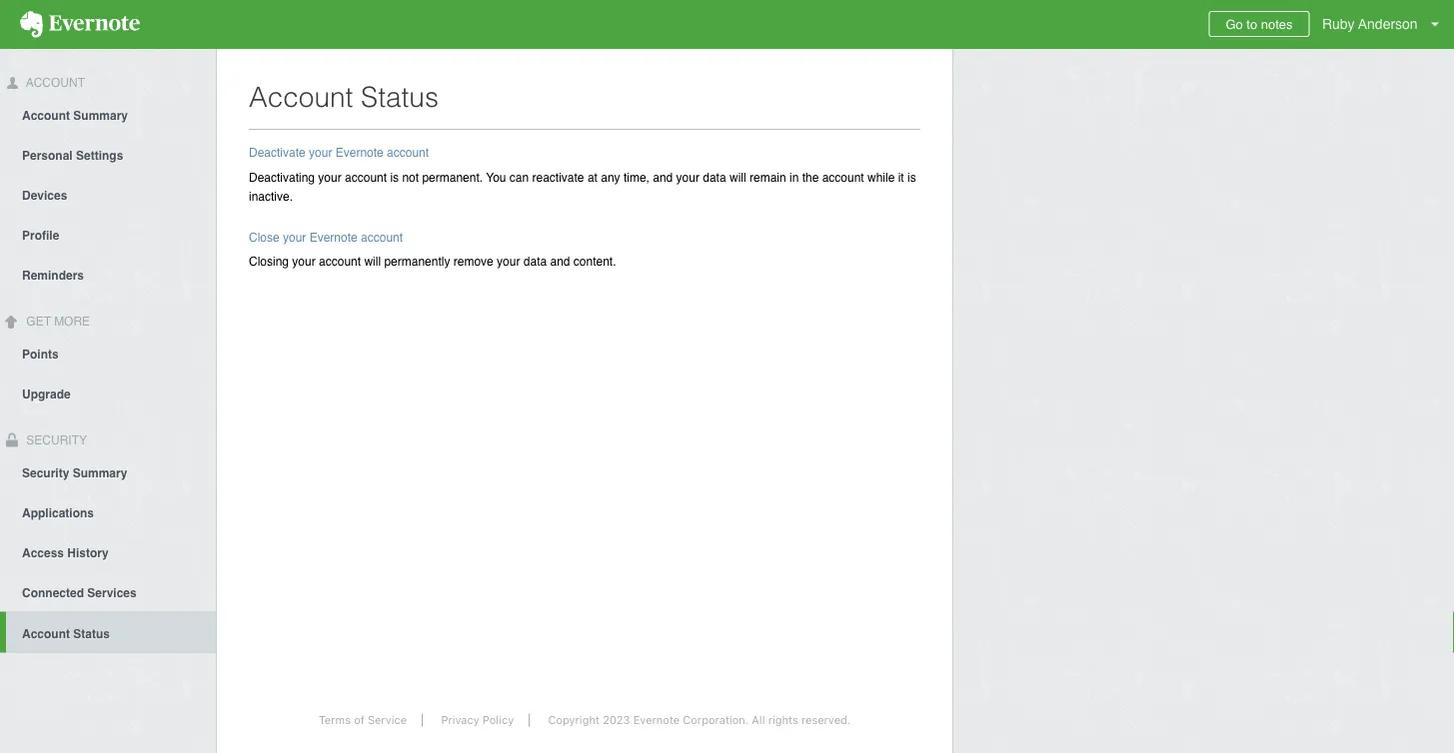 Task type: describe. For each thing, give the bounding box(es) containing it.
1 vertical spatial data
[[524, 255, 547, 269]]

account up deactivate
[[249, 81, 353, 113]]

will inside deactivating your account is not permanent. you can reactivate at any time, and your data will remain in the account while it is inactive.
[[730, 170, 747, 184]]

terms
[[319, 714, 351, 727]]

personal
[[22, 149, 73, 163]]

account status link
[[6, 612, 216, 653]]

evernote for is
[[336, 146, 384, 160]]

connected services link
[[0, 572, 216, 612]]

permanently
[[384, 255, 450, 269]]

evernote link
[[0, 0, 160, 49]]

of
[[354, 714, 365, 727]]

get
[[26, 315, 51, 329]]

get more
[[23, 315, 90, 329]]

profile link
[[0, 215, 216, 255]]

at
[[588, 170, 598, 184]]

not
[[402, 170, 419, 184]]

ruby anderson
[[1323, 16, 1418, 32]]

0 horizontal spatial and
[[550, 255, 570, 269]]

close your evernote account
[[249, 230, 403, 244]]

notes
[[1262, 16, 1293, 31]]

account summary link
[[0, 95, 216, 135]]

anderson
[[1359, 16, 1418, 32]]

deactivating your account is not permanent. you can reactivate at any time, and your data will remain in the account while it is inactive.
[[249, 170, 917, 204]]

points link
[[0, 334, 216, 374]]

to
[[1247, 16, 1258, 31]]

upgrade
[[22, 388, 71, 402]]

privacy policy
[[441, 714, 514, 727]]

ruby
[[1323, 16, 1355, 32]]

reactivate
[[532, 170, 584, 184]]

your for close your evernote account
[[283, 230, 306, 244]]

2 vertical spatial evernote
[[634, 714, 680, 727]]

any
[[601, 170, 620, 184]]

points
[[22, 348, 59, 362]]

in
[[790, 170, 799, 184]]

remove
[[454, 255, 494, 269]]

copyright
[[548, 714, 600, 727]]

account up account summary
[[23, 76, 85, 90]]

2023
[[603, 714, 630, 727]]

settings
[[76, 149, 123, 163]]

personal settings link
[[0, 135, 216, 175]]

privacy policy link
[[426, 714, 530, 727]]

all
[[752, 714, 765, 727]]

close
[[249, 230, 280, 244]]

rights
[[769, 714, 799, 727]]

ruby anderson link
[[1318, 0, 1455, 49]]

and inside deactivating your account is not permanent. you can reactivate at any time, and your data will remain in the account while it is inactive.
[[653, 170, 673, 184]]

account up not
[[387, 146, 429, 160]]

permanent.
[[422, 170, 483, 184]]

your right remove
[[497, 255, 520, 269]]

terms of service
[[319, 714, 407, 727]]

go to notes link
[[1209, 11, 1310, 37]]

1 vertical spatial account status
[[22, 627, 110, 641]]

access history
[[22, 546, 109, 560]]

policy
[[483, 714, 514, 727]]

closing your account will permanently remove your data and content.
[[249, 255, 616, 269]]

1 horizontal spatial account status
[[249, 81, 439, 113]]

summary for account summary
[[73, 109, 128, 123]]

evernote for will
[[310, 230, 358, 244]]

2 is from the left
[[908, 170, 917, 184]]

close your evernote account link
[[249, 230, 403, 244]]

deactivate
[[249, 146, 306, 160]]

it
[[899, 170, 905, 184]]

connected services
[[22, 586, 137, 600]]



Task type: locate. For each thing, give the bounding box(es) containing it.
security summary link
[[0, 452, 216, 492]]

security
[[23, 434, 87, 448], [22, 466, 69, 480]]

account status
[[249, 81, 439, 113], [22, 627, 110, 641]]

account
[[387, 146, 429, 160], [345, 170, 387, 184], [823, 170, 865, 184], [361, 230, 403, 244], [319, 255, 361, 269]]

inactive.
[[249, 190, 293, 204]]

data left remain
[[703, 170, 727, 184]]

0 horizontal spatial will
[[364, 255, 381, 269]]

1 vertical spatial will
[[364, 255, 381, 269]]

content.
[[574, 255, 616, 269]]

can
[[510, 170, 529, 184]]

1 vertical spatial evernote
[[310, 230, 358, 244]]

the
[[803, 170, 819, 184]]

0 vertical spatial data
[[703, 170, 727, 184]]

account
[[23, 76, 85, 90], [249, 81, 353, 113], [22, 109, 70, 123], [22, 627, 70, 641]]

access
[[22, 546, 64, 560]]

go to notes
[[1226, 16, 1293, 31]]

security for security
[[23, 434, 87, 448]]

0 vertical spatial security
[[23, 434, 87, 448]]

connected
[[22, 586, 84, 600]]

your for deactivating your account is not permanent. you can reactivate at any time, and your data will remain in the account while it is inactive.
[[318, 170, 342, 184]]

applications
[[22, 506, 94, 520]]

account status down connected
[[22, 627, 110, 641]]

summary for security summary
[[73, 466, 127, 480]]

your right time, in the top of the page
[[676, 170, 700, 184]]

will
[[730, 170, 747, 184], [364, 255, 381, 269]]

1 horizontal spatial will
[[730, 170, 747, 184]]

your down deactivate your evernote account
[[318, 170, 342, 184]]

remain
[[750, 170, 787, 184]]

0 vertical spatial will
[[730, 170, 747, 184]]

evernote
[[336, 146, 384, 160], [310, 230, 358, 244], [634, 714, 680, 727]]

account down deactivate your evernote account
[[345, 170, 387, 184]]

deactivating
[[249, 170, 315, 184]]

account down connected
[[22, 627, 70, 641]]

1 is from the left
[[390, 170, 399, 184]]

your
[[309, 146, 332, 160], [318, 170, 342, 184], [676, 170, 700, 184], [283, 230, 306, 244], [292, 255, 316, 269], [497, 255, 520, 269]]

terms of service link
[[304, 714, 423, 727]]

1 vertical spatial and
[[550, 255, 570, 269]]

is
[[390, 170, 399, 184], [908, 170, 917, 184]]

0 vertical spatial evernote
[[336, 146, 384, 160]]

1 horizontal spatial data
[[703, 170, 727, 184]]

evernote right the close
[[310, 230, 358, 244]]

status inside account status link
[[73, 627, 110, 641]]

personal settings
[[22, 149, 123, 163]]

privacy
[[441, 714, 480, 727]]

reserved.
[[802, 714, 851, 727]]

reminders
[[22, 269, 84, 283]]

access history link
[[0, 532, 216, 572]]

data inside deactivating your account is not permanent. you can reactivate at any time, and your data will remain in the account while it is inactive.
[[703, 170, 727, 184]]

account right the the
[[823, 170, 865, 184]]

copyright 2023 evernote corporation. all rights reserved.
[[548, 714, 851, 727]]

evernote image
[[0, 11, 160, 38]]

security up security summary
[[23, 434, 87, 448]]

0 horizontal spatial account status
[[22, 627, 110, 641]]

0 horizontal spatial is
[[390, 170, 399, 184]]

security for security summary
[[22, 466, 69, 480]]

time,
[[624, 170, 650, 184]]

your for deactivate your evernote account
[[309, 146, 332, 160]]

devices link
[[0, 175, 216, 215]]

your down the close your evernote account
[[292, 255, 316, 269]]

1 vertical spatial summary
[[73, 466, 127, 480]]

1 vertical spatial security
[[22, 466, 69, 480]]

you
[[486, 170, 506, 184]]

0 vertical spatial status
[[361, 81, 439, 113]]

account up permanently
[[361, 230, 403, 244]]

profile
[[22, 229, 59, 243]]

summary inside the account summary link
[[73, 109, 128, 123]]

0 vertical spatial account status
[[249, 81, 439, 113]]

and
[[653, 170, 673, 184], [550, 255, 570, 269]]

1 vertical spatial status
[[73, 627, 110, 641]]

your for closing your account will permanently remove your data and content.
[[292, 255, 316, 269]]

reminders link
[[0, 255, 216, 295]]

will left remain
[[730, 170, 747, 184]]

is left not
[[390, 170, 399, 184]]

closing
[[249, 255, 289, 269]]

more
[[54, 315, 90, 329]]

account up personal
[[22, 109, 70, 123]]

1 horizontal spatial status
[[361, 81, 439, 113]]

is right the it
[[908, 170, 917, 184]]

deactivate your evernote account
[[249, 146, 429, 160]]

0 vertical spatial and
[[653, 170, 673, 184]]

and left content.
[[550, 255, 570, 269]]

account down the close your evernote account
[[319, 255, 361, 269]]

data
[[703, 170, 727, 184], [524, 255, 547, 269]]

1 horizontal spatial is
[[908, 170, 917, 184]]

account summary
[[22, 109, 128, 123]]

evernote right 2023
[[634, 714, 680, 727]]

0 horizontal spatial status
[[73, 627, 110, 641]]

security up applications on the bottom
[[22, 466, 69, 480]]

data left content.
[[524, 255, 547, 269]]

summary inside security summary link
[[73, 466, 127, 480]]

your right deactivate
[[309, 146, 332, 160]]

history
[[67, 546, 109, 560]]

account status up deactivate your evernote account
[[249, 81, 439, 113]]

status
[[361, 81, 439, 113], [73, 627, 110, 641]]

0 horizontal spatial data
[[524, 255, 547, 269]]

evernote right deactivate
[[336, 146, 384, 160]]

corporation.
[[683, 714, 749, 727]]

upgrade link
[[0, 374, 216, 414]]

services
[[87, 586, 137, 600]]

and right time, in the top of the page
[[653, 170, 673, 184]]

go
[[1226, 16, 1244, 31]]

security summary
[[22, 466, 127, 480]]

devices
[[22, 189, 67, 203]]

summary
[[73, 109, 128, 123], [73, 466, 127, 480]]

deactivate your evernote account link
[[249, 146, 429, 160]]

while
[[868, 170, 895, 184]]

summary up personal settings link
[[73, 109, 128, 123]]

service
[[368, 714, 407, 727]]

applications link
[[0, 492, 216, 532]]

summary up applications link
[[73, 466, 127, 480]]

will left permanently
[[364, 255, 381, 269]]

status up not
[[361, 81, 439, 113]]

status down connected services
[[73, 627, 110, 641]]

1 horizontal spatial and
[[653, 170, 673, 184]]

0 vertical spatial summary
[[73, 109, 128, 123]]

your right the close
[[283, 230, 306, 244]]



Task type: vqa. For each thing, say whether or not it's contained in the screenshot.
Reminders
yes



